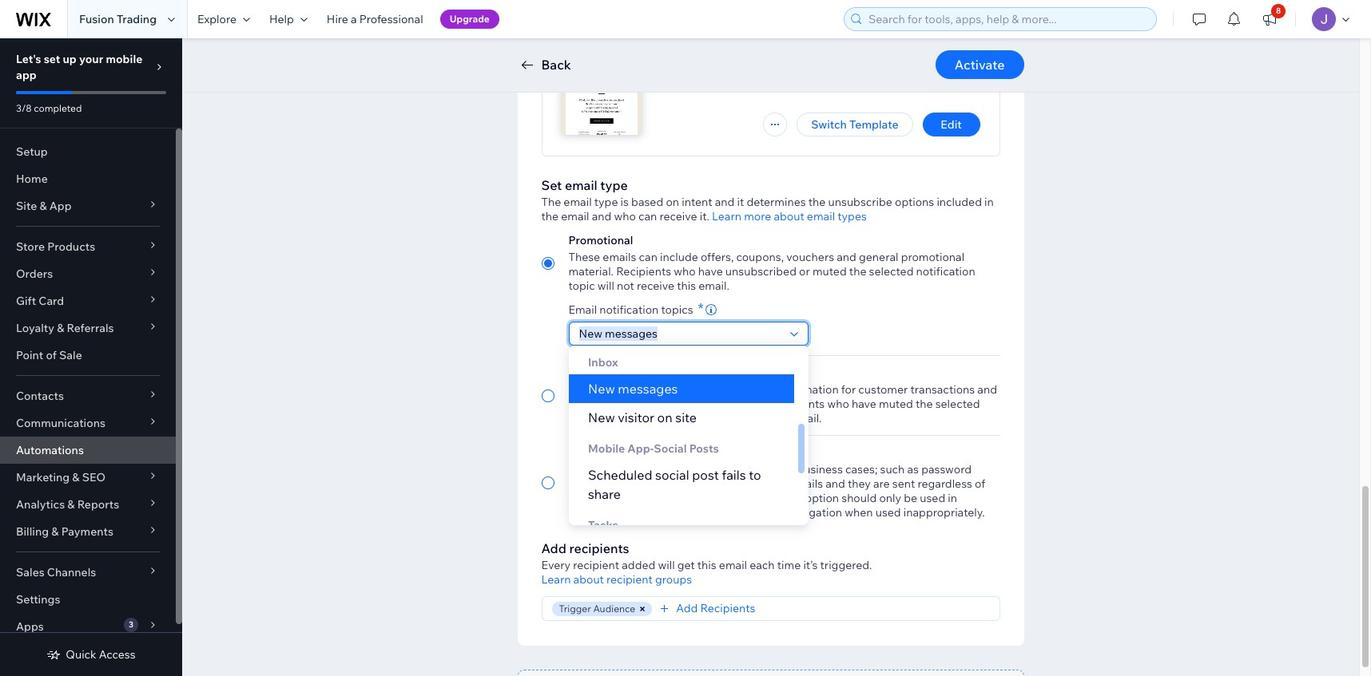 Task type: locate. For each thing, give the bounding box(es) containing it.
back
[[541, 57, 571, 73]]

learn about recipient groups link
[[541, 573, 692, 587]]

to right fails
[[748, 467, 761, 483]]

0 vertical spatial add
[[541, 541, 566, 557]]

0 horizontal spatial will
[[598, 279, 614, 293]]

emails inside 'promotional these emails can include offers, coupons, vouchers and general promotional material. recipients who have unsubscribed or muted the selected notification topic will not receive this email.'
[[603, 250, 636, 264]]

coupons,
[[736, 250, 784, 264]]

mobile app-social posts
[[588, 442, 719, 456]]

have
[[698, 264, 723, 279], [852, 397, 876, 411]]

0 horizontal spatial learn
[[541, 573, 571, 587]]

only
[[718, 463, 740, 477], [879, 491, 901, 506]]

the left share
[[568, 491, 586, 506]]

0 vertical spatial have
[[698, 264, 723, 279]]

0 vertical spatial topic
[[568, 279, 595, 293]]

1 vertical spatial such
[[880, 463, 905, 477]]

gift
[[16, 294, 36, 308]]

1 are from the left
[[658, 477, 674, 491]]

0 vertical spatial such
[[620, 397, 645, 411]]

help
[[269, 12, 294, 26]]

1 vertical spatial critical
[[760, 463, 794, 477]]

emails
[[603, 250, 636, 264], [603, 383, 636, 397], [603, 463, 636, 477], [789, 477, 823, 491]]

0 horizontal spatial should
[[639, 463, 674, 477]]

business inside business transactional these emails provide essential business information for customer transactions and activities; such as order confirmations. recipients who have muted the selected email notification topic will not receive this email.
[[568, 366, 615, 380]]

switch template button
[[797, 113, 913, 137]]

these inside business transactional these emails provide essential business information for customer transactions and activities; such as order confirmations. recipients who have muted the selected email notification topic will not receive this email.
[[568, 383, 600, 397]]

list box containing new messages
[[568, 346, 808, 538]]

used
[[920, 491, 945, 506], [875, 506, 901, 520]]

set email type
[[541, 177, 628, 193]]

about up trigger audience
[[573, 573, 604, 587]]

email up mobile
[[568, 411, 597, 426]]

2 vertical spatial will
[[658, 558, 675, 573]]

in inside the business critical these emails should be sent only for critical business cases; such as password reset. recipients are unable to mute these emails and they are sent regardless of the recipient's consent to receive emails. this option should only be used in extreme cases as it may expose you to legal litigation when used inappropriately.
[[948, 491, 957, 506]]

notification right general
[[916, 264, 975, 279]]

1 vertical spatial add
[[676, 602, 698, 616]]

should down the cases;
[[842, 491, 877, 506]]

who left the offers,
[[674, 264, 696, 279]]

email down set email type
[[564, 195, 592, 209]]

only down posts
[[718, 463, 740, 477]]

3 these from the top
[[568, 463, 600, 477]]

0 horizontal spatial have
[[698, 264, 723, 279]]

as left order
[[648, 397, 659, 411]]

0 vertical spatial business
[[568, 366, 615, 380]]

0 horizontal spatial business
[[730, 383, 776, 397]]

recipients inside 'promotional these emails can include offers, coupons, vouchers and general promotional material. recipients who have unsubscribed or muted the selected notification topic will not receive this email.'
[[616, 264, 671, 279]]

email left each
[[719, 558, 747, 573]]

0 horizontal spatial not
[[617, 279, 634, 293]]

activities;
[[568, 397, 618, 411]]

for inside business transactional these emails provide essential business information for customer transactions and activities; such as order confirmations. recipients who have muted the selected email notification topic will not receive this email.
[[841, 383, 856, 397]]

2 horizontal spatial this
[[769, 411, 788, 426]]

1 horizontal spatial not
[[709, 411, 727, 426]]

can right is
[[638, 209, 657, 224]]

orders
[[16, 267, 53, 281]]

in
[[984, 195, 994, 209], [948, 491, 957, 506]]

0 vertical spatial as
[[648, 397, 659, 411]]

topic inside 'promotional these emails can include offers, coupons, vouchers and general promotional material. recipients who have unsubscribed or muted the selected notification topic will not receive this email.'
[[568, 279, 595, 293]]

receive inside the email type is based on intent and it determines the unsubscribe options included in the email and who can receive it.
[[660, 209, 697, 224]]

0 vertical spatial will
[[598, 279, 614, 293]]

who inside 'promotional these emails can include offers, coupons, vouchers and general promotional material. recipients who have unsubscribed or muted the selected notification topic will not receive this email.'
[[674, 264, 696, 279]]

activate button
[[935, 50, 1024, 79]]

should
[[639, 463, 674, 477], [842, 491, 877, 506]]

material.
[[568, 264, 614, 279]]

share
[[588, 487, 620, 503]]

include
[[660, 250, 698, 264]]

1 vertical spatial learn
[[541, 573, 571, 587]]

these inside the business critical these emails should be sent only for critical business cases; such as password reset. recipients are unable to mute these emails and they are sent regardless of the recipient's consent to receive emails. this option should only be used in extreme cases as it may expose you to legal litigation when used inappropriately.
[[568, 463, 600, 477]]

preview image
[[561, 55, 641, 135]]

receive up fails
[[729, 411, 767, 426]]

who up promotional at top
[[614, 209, 636, 224]]

can
[[638, 209, 657, 224], [639, 250, 658, 264]]

the right vouchers
[[849, 264, 866, 279]]

used right when
[[875, 506, 901, 520]]

learn more about email types
[[712, 209, 867, 224]]

0 vertical spatial muted
[[813, 264, 847, 279]]

will up 'email notification topics *'
[[598, 279, 614, 293]]

& inside popup button
[[67, 498, 75, 512]]

type left is
[[594, 195, 618, 209]]

1 vertical spatial business
[[568, 446, 615, 460]]

0 vertical spatial should
[[639, 463, 674, 477]]

extreme
[[568, 506, 611, 520]]

business inside business transactional these emails provide essential business information for customer transactions and activities; such as order confirmations. recipients who have muted the selected email notification topic will not receive this email.
[[730, 383, 776, 397]]

and inside business transactional these emails provide essential business information for customer transactions and activities; such as order confirmations. recipients who have muted the selected email notification topic will not receive this email.
[[977, 383, 997, 397]]

1 vertical spatial type
[[594, 195, 618, 209]]

1 vertical spatial will
[[690, 411, 707, 426]]

loyalty
[[16, 321, 54, 336]]

the right customer
[[916, 397, 933, 411]]

1 vertical spatial not
[[709, 411, 727, 426]]

activate
[[955, 57, 1005, 73]]

2 horizontal spatial will
[[690, 411, 707, 426]]

0 vertical spatial critical
[[618, 446, 654, 460]]

recipient
[[573, 558, 619, 573], [606, 573, 653, 587]]

only right the they
[[879, 491, 901, 506]]

0 vertical spatial notification
[[916, 264, 975, 279]]

for left these
[[742, 463, 757, 477]]

switch
[[811, 117, 847, 132]]

new visitor on site
[[588, 410, 696, 426]]

of inside the business critical these emails should be sent only for critical business cases; such as password reset. recipients are unable to mute these emails and they are sent regardless of the recipient's consent to receive emails. this option should only be used in extreme cases as it may expose you to legal litigation when used inappropriately.
[[975, 477, 985, 491]]

intent
[[682, 195, 712, 209]]

this inside add recipients every recipient added will get this email each time it's triggered. learn about recipient groups
[[697, 558, 716, 573]]

not
[[617, 279, 634, 293], [709, 411, 727, 426]]

1 vertical spatial muted
[[879, 397, 913, 411]]

point
[[16, 348, 43, 363]]

1 horizontal spatial this
[[697, 558, 716, 573]]

& right billing
[[51, 525, 59, 539]]

recipients right confirmations.
[[770, 397, 825, 411]]

1 business from the top
[[568, 366, 615, 380]]

mute
[[728, 477, 755, 491]]

inappropriately.
[[903, 506, 985, 520]]

and right the 'transactions'
[[977, 383, 997, 397]]

will inside add recipients every recipient added will get this email each time it's triggered. learn about recipient groups
[[658, 558, 675, 573]]

information
[[778, 383, 839, 397]]

recipients up cases
[[600, 477, 655, 491]]

these down mobile
[[568, 463, 600, 477]]

learn right it.
[[712, 209, 741, 224]]

hire a professional link
[[317, 0, 433, 38]]

business up 'activities;'
[[568, 366, 615, 380]]

1 horizontal spatial have
[[852, 397, 876, 411]]

are left unable
[[658, 477, 674, 491]]

recipients
[[616, 264, 671, 279], [770, 397, 825, 411], [600, 477, 655, 491], [700, 602, 755, 616]]

1 vertical spatial be
[[904, 491, 917, 506]]

1 vertical spatial notification
[[599, 303, 659, 317]]

recipient up audience
[[606, 573, 653, 587]]

0 vertical spatial about
[[774, 209, 804, 224]]

business up 'option' on the bottom of page
[[797, 463, 843, 477]]

business for business transactional these emails provide essential business information for customer transactions and activities; such as order confirmations. recipients who have muted the selected email notification topic will not receive this email.
[[568, 366, 615, 380]]

setup link
[[0, 138, 176, 165]]

be left regardless
[[904, 491, 917, 506]]

& right site
[[39, 199, 47, 213]]

not down essential at the bottom of page
[[709, 411, 727, 426]]

business right essential at the bottom of page
[[730, 383, 776, 397]]

used down password
[[920, 491, 945, 506]]

1 these from the top
[[568, 250, 600, 264]]

1 vertical spatial for
[[742, 463, 757, 477]]

for for only
[[742, 463, 757, 477]]

products
[[47, 240, 95, 254]]

for left customer
[[841, 383, 856, 397]]

this inside business transactional these emails provide essential business information for customer transactions and activities; such as order confirmations. recipients who have muted the selected email notification topic will not receive this email.
[[769, 411, 788, 426]]

0 vertical spatial email.
[[699, 279, 729, 293]]

should down mobile app-social posts at the bottom
[[639, 463, 674, 477]]

will left get
[[658, 558, 675, 573]]

0 horizontal spatial only
[[718, 463, 740, 477]]

will inside business transactional these emails provide essential business information for customer transactions and activities; such as order confirmations. recipients who have muted the selected email notification topic will not receive this email.
[[690, 411, 707, 426]]

these
[[568, 250, 600, 264], [568, 383, 600, 397], [568, 463, 600, 477]]

0 horizontal spatial it
[[660, 506, 667, 520]]

not up 'email notification topics *'
[[617, 279, 634, 293]]

of right regardless
[[975, 477, 985, 491]]

1 horizontal spatial should
[[842, 491, 877, 506]]

it left may
[[660, 506, 667, 520]]

sent left regardless
[[892, 477, 915, 491]]

provide
[[639, 383, 679, 397]]

& left seo
[[72, 471, 80, 485]]

the
[[541, 195, 561, 209]]

& inside dropdown button
[[51, 525, 59, 539]]

promotional these emails can include offers, coupons, vouchers and general promotional material. recipients who have unsubscribed or muted the selected notification topic will not receive this email.
[[568, 233, 975, 293]]

settings link
[[0, 586, 176, 614]]

0 vertical spatial for
[[841, 383, 856, 397]]

1 vertical spatial in
[[948, 491, 957, 506]]

& left reports
[[67, 498, 75, 512]]

these down inbox
[[568, 383, 600, 397]]

recipient down recipients
[[573, 558, 619, 573]]

0 vertical spatial type
[[600, 177, 628, 193]]

0 vertical spatial be
[[677, 463, 690, 477]]

on inside list box
[[657, 410, 672, 426]]

is
[[620, 195, 629, 209]]

topic up email
[[568, 279, 595, 293]]

in down password
[[948, 491, 957, 506]]

notification inside business transactional these emails provide essential business information for customer transactions and activities; such as order confirmations. recipients who have muted the selected email notification topic will not receive this email.
[[599, 411, 658, 426]]

type up is
[[600, 177, 628, 193]]

1 horizontal spatial sent
[[892, 477, 915, 491]]

emails down inbox
[[603, 383, 636, 397]]

let's
[[16, 52, 41, 66]]

0 vertical spatial these
[[568, 250, 600, 264]]

orders button
[[0, 260, 176, 288]]

2 vertical spatial these
[[568, 463, 600, 477]]

1 vertical spatial can
[[639, 250, 658, 264]]

& for marketing
[[72, 471, 80, 485]]

marketing & seo
[[16, 471, 106, 485]]

who inside business transactional these emails provide essential business information for customer transactions and activities; such as order confirmations. recipients who have muted the selected email notification topic will not receive this email.
[[827, 397, 849, 411]]

as inside business transactional these emails provide essential business information for customer transactions and activities; such as order confirmations. recipients who have muted the selected email notification topic will not receive this email.
[[648, 397, 659, 411]]

muted
[[813, 264, 847, 279], [879, 397, 913, 411]]

0 vertical spatial of
[[46, 348, 57, 363]]

& inside dropdown button
[[39, 199, 47, 213]]

0 vertical spatial business
[[730, 383, 776, 397]]

business inside the business critical these emails should be sent only for critical business cases; such as password reset. recipients are unable to mute these emails and they are sent regardless of the recipient's consent to receive emails. this option should only be used in extreme cases as it may expose you to legal litigation when used inappropriately.
[[568, 446, 615, 460]]

these for business transactional
[[568, 383, 600, 397]]

new up mobile
[[588, 410, 615, 426]]

in right 'included'
[[984, 195, 994, 209]]

email. inside 'promotional these emails can include offers, coupons, vouchers and general promotional material. recipients who have unsubscribed or muted the selected notification topic will not receive this email.'
[[699, 279, 729, 293]]

0 vertical spatial it
[[737, 195, 744, 209]]

&
[[39, 199, 47, 213], [57, 321, 64, 336], [72, 471, 80, 485], [67, 498, 75, 512], [51, 525, 59, 539]]

0 vertical spatial new
[[588, 381, 615, 397]]

critical up the this
[[760, 463, 794, 477]]

1 vertical spatial business
[[797, 463, 843, 477]]

0 horizontal spatial for
[[742, 463, 757, 477]]

on left intent
[[666, 195, 679, 209]]

this inside 'promotional these emails can include offers, coupons, vouchers and general promotional material. recipients who have unsubscribed or muted the selected notification topic will not receive this email.'
[[677, 279, 696, 293]]

are right the they
[[873, 477, 890, 491]]

notification down new messages
[[599, 411, 658, 426]]

and inside 'promotional these emails can include offers, coupons, vouchers and general promotional material. recipients who have unsubscribed or muted the selected notification topic will not receive this email.'
[[837, 250, 856, 264]]

2 new from the top
[[588, 410, 615, 426]]

communications button
[[0, 410, 176, 437]]

2 business from the top
[[568, 446, 615, 460]]

confirmations.
[[693, 397, 767, 411]]

these down promotional at top
[[568, 250, 600, 264]]

business up reset.
[[568, 446, 615, 460]]

this up topics
[[677, 279, 696, 293]]

switch template
[[811, 117, 898, 132]]

type inside the email type is based on intent and it determines the unsubscribe options included in the email and who can receive it.
[[594, 195, 618, 209]]

learn up trigger
[[541, 573, 571, 587]]

they
[[848, 477, 871, 491]]

1 horizontal spatial for
[[841, 383, 856, 397]]

2 vertical spatial this
[[697, 558, 716, 573]]

receive down fails
[[702, 491, 740, 506]]

marketing & seo button
[[0, 464, 176, 491]]

email
[[565, 177, 597, 193], [564, 195, 592, 209], [561, 209, 589, 224], [807, 209, 835, 224], [568, 411, 597, 426], [719, 558, 747, 573]]

vouchers
[[786, 250, 834, 264]]

1 horizontal spatial it
[[737, 195, 744, 209]]

1 vertical spatial topic
[[661, 411, 687, 426]]

email. up *
[[699, 279, 729, 293]]

as left password
[[907, 463, 919, 477]]

1 horizontal spatial will
[[658, 558, 675, 573]]

1 horizontal spatial are
[[873, 477, 890, 491]]

analytics & reports
[[16, 498, 119, 512]]

0 horizontal spatial of
[[46, 348, 57, 363]]

and right it.
[[715, 195, 735, 209]]

receive left it.
[[660, 209, 697, 224]]

recipients up 'email notification topics *'
[[616, 264, 671, 279]]

1 horizontal spatial topic
[[661, 411, 687, 426]]

Email notification topics field
[[574, 323, 785, 345]]

selected inside business transactional these emails provide essential business information for customer transactions and activities; such as order confirmations. recipients who have muted the selected email notification topic will not receive this email.
[[935, 397, 980, 411]]

0 horizontal spatial who
[[614, 209, 636, 224]]

order
[[662, 397, 690, 411]]

critical
[[618, 446, 654, 460], [760, 463, 794, 477]]

1 horizontal spatial of
[[975, 477, 985, 491]]

new
[[588, 381, 615, 397], [588, 410, 615, 426]]

1 horizontal spatial such
[[880, 463, 905, 477]]

added
[[622, 558, 655, 573]]

1 vertical spatial this
[[769, 411, 788, 426]]

who left customer
[[827, 397, 849, 411]]

& for site
[[39, 199, 47, 213]]

new messages option
[[568, 375, 794, 403]]

time
[[777, 558, 801, 573]]

add recipients every recipient added will get this email each time it's triggered. learn about recipient groups
[[541, 541, 872, 587]]

it left determines
[[737, 195, 744, 209]]

list box
[[568, 346, 808, 538]]

1 vertical spatial on
[[657, 410, 672, 426]]

0 vertical spatial selected
[[869, 264, 914, 279]]

more
[[744, 209, 771, 224]]

topic down new messages option
[[661, 411, 687, 426]]

0 horizontal spatial email.
[[699, 279, 729, 293]]

0 horizontal spatial are
[[658, 477, 674, 491]]

determines
[[747, 195, 806, 209]]

receive inside 'promotional these emails can include offers, coupons, vouchers and general promotional material. recipients who have unsubscribed or muted the selected notification topic will not receive this email.'
[[637, 279, 674, 293]]

have inside business transactional these emails provide essential business information for customer transactions and activities; such as order confirmations. recipients who have muted the selected email notification topic will not receive this email.
[[852, 397, 876, 411]]

inbox
[[588, 356, 618, 370]]

this down information
[[769, 411, 788, 426]]

hire
[[327, 12, 348, 26]]

are
[[658, 477, 674, 491], [873, 477, 890, 491]]

for for information
[[841, 383, 856, 397]]

1 horizontal spatial who
[[674, 264, 696, 279]]

0 horizontal spatial such
[[620, 397, 645, 411]]

have up *
[[698, 264, 723, 279]]

on left site
[[657, 410, 672, 426]]

0 vertical spatial can
[[638, 209, 657, 224]]

email inside business transactional these emails provide essential business information for customer transactions and activities; such as order confirmations. recipients who have muted the selected email notification topic will not receive this email.
[[568, 411, 597, 426]]

sent down posts
[[693, 463, 715, 477]]

0 horizontal spatial selected
[[869, 264, 914, 279]]

& for billing
[[51, 525, 59, 539]]

1 vertical spatial it
[[660, 506, 667, 520]]

contacts button
[[0, 383, 176, 410]]

email. down information
[[791, 411, 822, 426]]

analytics
[[16, 498, 65, 512]]

be left 'post'
[[677, 463, 690, 477]]

add for recipients
[[541, 541, 566, 557]]

add inside add recipients every recipient added will get this email each time it's triggered. learn about recipient groups
[[541, 541, 566, 557]]

& right the 'loyalty'
[[57, 321, 64, 336]]

1 horizontal spatial used
[[920, 491, 945, 506]]

2 vertical spatial who
[[827, 397, 849, 411]]

this right get
[[697, 558, 716, 573]]

of left sale
[[46, 348, 57, 363]]

0 vertical spatial learn
[[712, 209, 741, 224]]

visitor
[[617, 410, 654, 426]]

selected inside 'promotional these emails can include offers, coupons, vouchers and general promotional material. recipients who have unsubscribed or muted the selected notification topic will not receive this email.'
[[869, 264, 914, 279]]

1 horizontal spatial learn
[[712, 209, 741, 224]]

1 vertical spatial who
[[674, 264, 696, 279]]

the down set
[[541, 209, 559, 224]]

quick access button
[[47, 648, 136, 662]]

sidebar element
[[0, 38, 182, 677]]

communications
[[16, 416, 106, 431]]

emails down promotional at top
[[603, 250, 636, 264]]

1 horizontal spatial email.
[[791, 411, 822, 426]]

selected down options
[[869, 264, 914, 279]]

1 horizontal spatial add
[[676, 602, 698, 616]]

new inside option
[[588, 381, 615, 397]]

0 horizontal spatial this
[[677, 279, 696, 293]]

1 vertical spatial should
[[842, 491, 877, 506]]

receive up 'email notification topics *'
[[637, 279, 674, 293]]

notification right email
[[599, 303, 659, 317]]

business inside the business critical these emails should be sent only for critical business cases; such as password reset. recipients are unable to mute these emails and they are sent regardless of the recipient's consent to receive emails. this option should only be used in extreme cases as it may expose you to legal litigation when used inappropriately.
[[797, 463, 843, 477]]

0 vertical spatial in
[[984, 195, 994, 209]]

get
[[677, 558, 695, 573]]

upgrade button
[[440, 10, 499, 29]]

0 vertical spatial not
[[617, 279, 634, 293]]

critical up scheduled
[[618, 446, 654, 460]]

2 these from the top
[[568, 383, 600, 397]]

add down the groups
[[676, 602, 698, 616]]

1 vertical spatial about
[[573, 573, 604, 587]]

up
[[63, 52, 77, 66]]

1 horizontal spatial business
[[797, 463, 843, 477]]

new down inbox
[[588, 381, 615, 397]]

to left 'mute'
[[715, 477, 725, 491]]

add up the 'every'
[[541, 541, 566, 557]]

as
[[648, 397, 659, 411], [907, 463, 919, 477], [646, 506, 657, 520]]

it inside the business critical these emails should be sent only for critical business cases; such as password reset. recipients are unable to mute these emails and they are sent regardless of the recipient's consent to receive emails. this option should only be used in extreme cases as it may expose you to legal litigation when used inappropriately.
[[660, 506, 667, 520]]

2 horizontal spatial who
[[827, 397, 849, 411]]

card
[[39, 294, 64, 308]]

channels
[[47, 566, 96, 580]]

type for set email type
[[600, 177, 628, 193]]

type for the email type is based on intent and it determines the unsubscribe options included in the email and who can receive it.
[[594, 195, 618, 209]]

business transactional these emails provide essential business information for customer transactions and activities; such as order confirmations. recipients who have muted the selected email notification topic will not receive this email.
[[568, 366, 997, 426]]

for inside the business critical these emails should be sent only for critical business cases; such as password reset. recipients are unable to mute these emails and they are sent regardless of the recipient's consent to receive emails. this option should only be used in extreme cases as it may expose you to legal litigation when used inappropriately.
[[742, 463, 757, 477]]

transactional
[[618, 366, 687, 380]]

fusion
[[79, 12, 114, 26]]

referrals
[[67, 321, 114, 336]]

1 vertical spatial of
[[975, 477, 985, 491]]

who inside the email type is based on intent and it determines the unsubscribe options included in the email and who can receive it.
[[614, 209, 636, 224]]

1 new from the top
[[588, 381, 615, 397]]

to right "you"
[[755, 506, 766, 520]]

can left the include
[[639, 250, 658, 264]]

tasks
[[588, 519, 618, 533]]

1 horizontal spatial in
[[984, 195, 994, 209]]

selected up password
[[935, 397, 980, 411]]

0 vertical spatial on
[[666, 195, 679, 209]]



Task type: vqa. For each thing, say whether or not it's contained in the screenshot.
the inside 'Business critical These emails should be sent only for critical business cases; such as password reset. Recipients are unable to mute these emails and they are sent regardless of the recipient's consent to receive emails. This option should only be used in extreme cases as it may expose you to legal litigation when used inappropriately.'
yes



Task type: describe. For each thing, give the bounding box(es) containing it.
hire a professional
[[327, 12, 423, 26]]

Search for tools, apps, help & more... field
[[864, 8, 1151, 30]]

this
[[781, 491, 803, 506]]

recipients inside business transactional these emails provide essential business information for customer transactions and activities; such as order confirmations. recipients who have muted the selected email notification topic will not receive this email.
[[770, 397, 825, 411]]

0 horizontal spatial sent
[[693, 463, 715, 477]]

who for email
[[614, 209, 636, 224]]

the inside 'promotional these emails can include offers, coupons, vouchers and general promotional material. recipients who have unsubscribed or muted the selected notification topic will not receive this email.'
[[849, 264, 866, 279]]

new for new messages
[[588, 381, 615, 397]]

billing & payments button
[[0, 519, 176, 546]]

social
[[653, 442, 686, 456]]

not inside business transactional these emails provide essential business information for customer transactions and activities; such as order confirmations. recipients who have muted the selected email notification topic will not receive this email.
[[709, 411, 727, 426]]

promotional
[[901, 250, 964, 264]]

types
[[838, 209, 867, 224]]

emails.
[[742, 491, 779, 506]]

can inside 'promotional these emails can include offers, coupons, vouchers and general promotional material. recipients who have unsubscribed or muted the selected notification topic will not receive this email.'
[[639, 250, 658, 264]]

0 horizontal spatial used
[[875, 506, 901, 520]]

cases
[[614, 506, 643, 520]]

quick
[[66, 648, 96, 662]]

who for transactional
[[827, 397, 849, 411]]

consent
[[644, 491, 686, 506]]

about inside add recipients every recipient added will get this email each time it's triggered. learn about recipient groups
[[573, 573, 604, 587]]

to down 'post'
[[689, 491, 700, 506]]

and inside the business critical these emails should be sent only for critical business cases; such as password reset. recipients are unable to mute these emails and they are sent regardless of the recipient's consent to receive emails. this option should only be used in extreme cases as it may expose you to legal litigation when used inappropriately.
[[825, 477, 845, 491]]

receive inside business transactional these emails provide essential business information for customer transactions and activities; such as order confirmations. recipients who have muted the selected email notification topic will not receive this email.
[[729, 411, 767, 426]]

add recipients
[[676, 602, 755, 616]]

business critical these emails should be sent only for critical business cases; such as password reset. recipients are unable to mute these emails and they are sent regardless of the recipient's consent to receive emails. this option should only be used in extreme cases as it may expose you to legal litigation when used inappropriately.
[[568, 446, 985, 520]]

access
[[99, 648, 136, 662]]

home link
[[0, 165, 176, 193]]

messages
[[617, 381, 678, 397]]

3/8
[[16, 102, 32, 114]]

quick access
[[66, 648, 136, 662]]

store products button
[[0, 233, 176, 260]]

can inside the email type is based on intent and it determines the unsubscribe options included in the email and who can receive it.
[[638, 209, 657, 224]]

*
[[698, 300, 704, 318]]

settings
[[16, 593, 60, 607]]

regardless
[[918, 477, 972, 491]]

reports
[[77, 498, 119, 512]]

upgrade
[[450, 13, 490, 25]]

unsubscribed
[[725, 264, 797, 279]]

new for new visitor on site
[[588, 410, 615, 426]]

have inside 'promotional these emails can include offers, coupons, vouchers and general promotional material. recipients who have unsubscribed or muted the selected notification topic will not receive this email.'
[[698, 264, 723, 279]]

expose
[[694, 506, 731, 520]]

completed
[[34, 102, 82, 114]]

1 vertical spatial only
[[879, 491, 901, 506]]

marketing
[[16, 471, 70, 485]]

of inside sidebar element
[[46, 348, 57, 363]]

0 vertical spatial only
[[718, 463, 740, 477]]

the left types
[[808, 195, 826, 209]]

apps
[[16, 620, 44, 634]]

based
[[631, 195, 663, 209]]

general
[[859, 250, 898, 264]]

recipients inside the business critical these emails should be sent only for critical business cases; such as password reset. recipients are unable to mute these emails and they are sent regardless of the recipient's consent to receive emails. this option should only be used in extreme cases as it may expose you to legal litigation when used inappropriately.
[[600, 477, 655, 491]]

app
[[16, 68, 37, 82]]

email left types
[[807, 209, 835, 224]]

let's set up your mobile app
[[16, 52, 143, 82]]

topics
[[661, 303, 693, 317]]

contacts
[[16, 389, 64, 403]]

these inside 'promotional these emails can include offers, coupons, vouchers and general promotional material. recipients who have unsubscribed or muted the selected notification topic will not receive this email.'
[[568, 250, 600, 264]]

you
[[734, 506, 753, 520]]

email right set
[[565, 177, 597, 193]]

automations link
[[0, 437, 176, 464]]

mobile
[[588, 442, 625, 456]]

every
[[541, 558, 571, 573]]

essential
[[681, 383, 727, 397]]

1 horizontal spatial about
[[774, 209, 804, 224]]

posts
[[689, 442, 719, 456]]

point of sale
[[16, 348, 82, 363]]

scheduled
[[588, 467, 652, 483]]

these for business critical
[[568, 463, 600, 477]]

learn inside add recipients every recipient added will get this email each time it's triggered. learn about recipient groups
[[541, 573, 571, 587]]

emails up litigation
[[789, 477, 823, 491]]

app-
[[627, 442, 653, 456]]

the inside business transactional these emails provide essential business information for customer transactions and activities; such as order confirmations. recipients who have muted the selected email notification topic will not receive this email.
[[916, 397, 933, 411]]

professional
[[359, 12, 423, 26]]

sale
[[59, 348, 82, 363]]

such inside business transactional these emails provide essential business information for customer transactions and activities; such as order confirmations. recipients who have muted the selected email notification topic will not receive this email.
[[620, 397, 645, 411]]

it inside the email type is based on intent and it determines the unsubscribe options included in the email and who can receive it.
[[737, 195, 744, 209]]

mobile
[[106, 52, 143, 66]]

topic inside business transactional these emails provide essential business information for customer transactions and activities; such as order confirmations. recipients who have muted the selected email notification topic will not receive this email.
[[661, 411, 687, 426]]

and up promotional at top
[[592, 209, 611, 224]]

& for analytics
[[67, 498, 75, 512]]

scheduled social post fails to share
[[588, 467, 761, 503]]

will inside 'promotional these emails can include offers, coupons, vouchers and general promotional material. recipients who have unsubscribed or muted the selected notification topic will not receive this email.'
[[598, 279, 614, 293]]

option
[[805, 491, 839, 506]]

edit button
[[922, 113, 980, 137]]

post
[[692, 467, 719, 483]]

email right the
[[561, 209, 589, 224]]

business for business critical these emails should be sent only for critical business cases; such as password reset. recipients are unable to mute these emails and they are sent regardless of the recipient's consent to receive emails. this option should only be used in extreme cases as it may expose you to legal litigation when used inappropriately.
[[568, 446, 615, 460]]

reset.
[[568, 477, 598, 491]]

it's
[[803, 558, 818, 573]]

emails inside business transactional these emails provide essential business information for customer transactions and activities; such as order confirmations. recipients who have muted the selected email notification topic will not receive this email.
[[603, 383, 636, 397]]

trading
[[117, 12, 157, 26]]

on inside the email type is based on intent and it determines the unsubscribe options included in the email and who can receive it.
[[666, 195, 679, 209]]

1 vertical spatial as
[[907, 463, 919, 477]]

& for loyalty
[[57, 321, 64, 336]]

the email type is based on intent and it determines the unsubscribe options included in the email and who can receive it.
[[541, 195, 994, 224]]

2 vertical spatial as
[[646, 506, 657, 520]]

0 horizontal spatial be
[[677, 463, 690, 477]]

3/8 completed
[[16, 102, 82, 114]]

loyalty & referrals button
[[0, 315, 176, 342]]

gift card
[[16, 294, 64, 308]]

muted inside business transactional these emails provide essential business information for customer transactions and activities; such as order confirmations. recipients who have muted the selected email notification topic will not receive this email.
[[879, 397, 913, 411]]

the inside the business critical these emails should be sent only for critical business cases; such as password reset. recipients are unable to mute these emails and they are sent regardless of the recipient's consent to receive emails. this option should only be used in extreme cases as it may expose you to legal litigation when used inappropriately.
[[568, 491, 586, 506]]

such inside the business critical these emails should be sent only for critical business cases; such as password reset. recipients are unable to mute these emails and they are sent regardless of the recipient's consent to receive emails. this option should only be used in extreme cases as it may expose you to legal litigation when used inappropriately.
[[880, 463, 905, 477]]

point of sale link
[[0, 342, 176, 369]]

to inside scheduled social post fails to share
[[748, 467, 761, 483]]

notification inside 'promotional these emails can include offers, coupons, vouchers and general promotional material. recipients who have unsubscribed or muted the selected notification topic will not receive this email.'
[[916, 264, 975, 279]]

not inside 'promotional these emails can include offers, coupons, vouchers and general promotional material. recipients who have unsubscribed or muted the selected notification topic will not receive this email.'
[[617, 279, 634, 293]]

emails down mobile
[[603, 463, 636, 477]]

add for recipients
[[676, 602, 698, 616]]

1 horizontal spatial critical
[[760, 463, 794, 477]]

or
[[799, 264, 810, 279]]

billing
[[16, 525, 49, 539]]

promotional
[[568, 233, 633, 248]]

site & app button
[[0, 193, 176, 220]]

2 are from the left
[[873, 477, 890, 491]]

receive inside the business critical these emails should be sent only for critical business cases; such as password reset. recipients are unable to mute these emails and they are sent regardless of the recipient's consent to receive emails. this option should only be used in extreme cases as it may expose you to legal litigation when used inappropriately.
[[702, 491, 740, 506]]

your
[[79, 52, 103, 66]]

included
[[937, 195, 982, 209]]

may
[[669, 506, 691, 520]]

1 horizontal spatial be
[[904, 491, 917, 506]]

loyalty & referrals
[[16, 321, 114, 336]]

offers,
[[701, 250, 734, 264]]

trigger audience
[[559, 603, 635, 615]]

in inside the email type is based on intent and it determines the unsubscribe options included in the email and who can receive it.
[[984, 195, 994, 209]]

site
[[16, 199, 37, 213]]

recipients down add recipients every recipient added will get this email each time it's triggered. learn about recipient groups
[[700, 602, 755, 616]]

seo
[[82, 471, 106, 485]]

email. inside business transactional these emails provide essential business information for customer transactions and activities; such as order confirmations. recipients who have muted the selected email notification topic will not receive this email.
[[791, 411, 822, 426]]

each
[[750, 558, 775, 573]]

notification inside 'email notification topics *'
[[599, 303, 659, 317]]

app
[[49, 199, 72, 213]]

email inside add recipients every recipient added will get this email each time it's triggered. learn about recipient groups
[[719, 558, 747, 573]]

muted inside 'promotional these emails can include offers, coupons, vouchers and general promotional material. recipients who have unsubscribed or muted the selected notification topic will not receive this email.'
[[813, 264, 847, 279]]

cases;
[[845, 463, 878, 477]]

sales channels
[[16, 566, 96, 580]]



